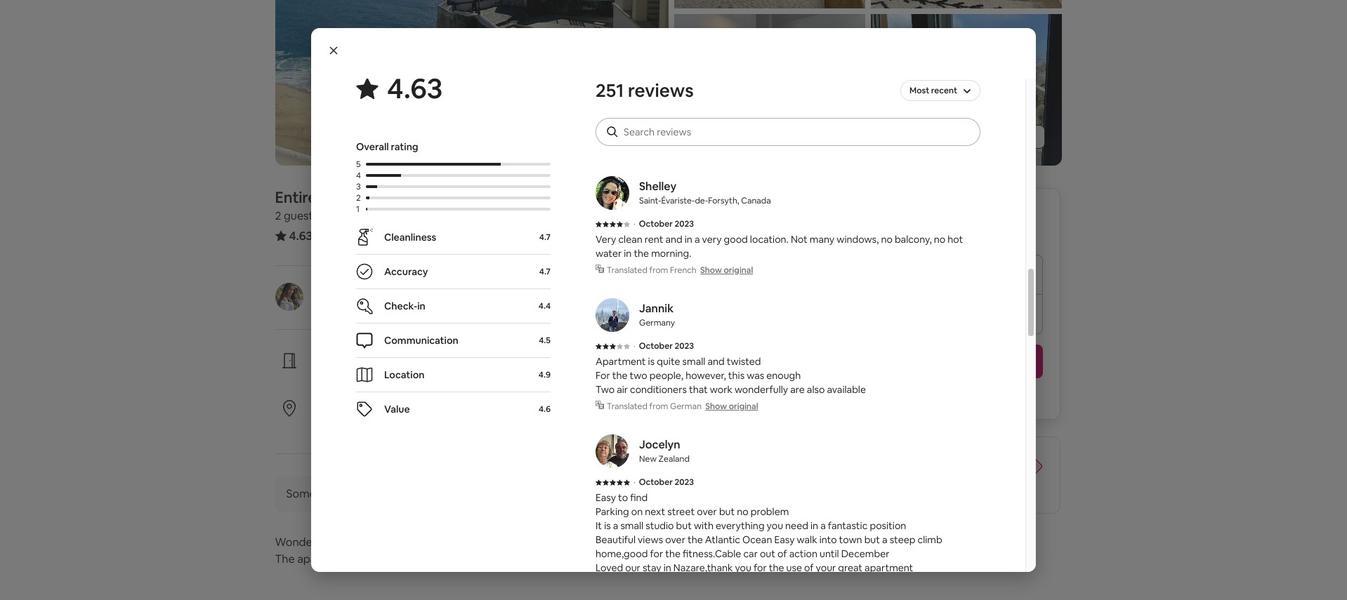 Task type: locate. For each thing, give the bounding box(es) containing it.
recent right most
[[931, 85, 957, 96]]

1 horizontal spatial walk
[[797, 534, 817, 546]]

in up morning.
[[685, 233, 692, 246]]

and up short at top
[[816, 112, 833, 125]]

was up wonderfully
[[747, 369, 764, 382]]

nazaré, up bath
[[411, 188, 465, 207]]

1 vertical spatial with
[[694, 520, 713, 532]]

4.7 up 4.4
[[539, 266, 551, 277]]

1 horizontal spatial over
[[697, 506, 717, 518]]

great up worth
[[910, 112, 934, 125]]

jannik image
[[596, 298, 629, 332]]

1 vertical spatial from
[[649, 401, 668, 412]]

translated for jannik
[[607, 401, 648, 412]]

yourself
[[351, 370, 387, 383]]

1 horizontal spatial very
[[835, 112, 854, 125]]

ocean-
[[332, 535, 368, 550]]

1 vertical spatial 4.63
[[289, 228, 313, 244]]

0 vertical spatial very
[[835, 112, 854, 125]]

1 horizontal spatial with
[[694, 520, 713, 532]]

1 horizontal spatial is
[[648, 355, 655, 368]]

1 horizontal spatial clean
[[789, 112, 813, 125]]

new
[[639, 454, 657, 465]]

0 vertical spatial for
[[802, 126, 815, 139]]

0 horizontal spatial is
[[604, 520, 611, 532]]

location down yourself
[[353, 400, 396, 414]]

3 · october 2023 from the top
[[633, 341, 694, 352]]

2 inside 4.63 dialog
[[356, 192, 361, 204]]

are
[[790, 383, 805, 396]]

of inside wonderful ocean-facing frontline apartment. the apartment enjoys a unique view of the sea and nazareth.
[[463, 552, 474, 567]]

clean inside our stay at this airbnb was amazing! super clean and very cute inside, great views of nazaré, easy to walk to places too! we stayed for a short time but it was worth the stay.
[[789, 112, 813, 125]]

1 left bath
[[424, 209, 429, 223]]

· october 2023 up quite
[[633, 341, 694, 352]]

automatically
[[389, 487, 459, 501]]

4 october from the top
[[639, 477, 673, 488]]

the inside apartment is quite small and twisted for the two people, however, this was enough two air conditioners that work wonderfully are also available
[[612, 369, 628, 382]]

0 horizontal spatial views
[[638, 534, 663, 546]]

2 vertical spatial this
[[935, 531, 952, 544]]

3 2023 from the top
[[674, 341, 694, 352]]

0 vertical spatial show original button
[[700, 265, 753, 276]]

of
[[964, 112, 973, 125], [340, 418, 350, 431], [777, 548, 787, 560], [463, 552, 474, 567], [804, 562, 814, 574]]

shelley image
[[596, 176, 629, 210], [596, 176, 629, 210]]

find
[[630, 492, 648, 504]]

guests down the value
[[384, 418, 414, 431]]

easy to find parking on next street over but no problem it is a small studio but with everything you need in a fantastic position beautiful views over the atlantic ocean easy walk into town but a steep climb home,good for the fitness.cable car out of action until december loved our stay in nazare,thank you for the use of your great apartment
[[596, 492, 942, 574]]

clean left rent
[[618, 233, 642, 246]]

fitness.cable
[[683, 548, 741, 560]]

views down the studio at the bottom of the page
[[638, 534, 663, 546]]

2 october from the top
[[639, 218, 673, 230]]

very left good
[[702, 233, 722, 246]]

original for jannik
[[729, 401, 758, 412]]

· october 2023 up airbnb
[[633, 98, 694, 109]]

and right sea
[[516, 552, 536, 567]]

0 vertical spatial walk
[[666, 126, 687, 139]]

is right it
[[604, 520, 611, 532]]

0 vertical spatial 251
[[596, 79, 624, 103]]

· october 2023 up rent
[[633, 218, 694, 230]]

0 horizontal spatial nazaré,
[[411, 188, 465, 207]]

very inside our stay at this airbnb was amazing! super clean and very cute inside, great views of nazaré, easy to walk to places too! we stayed for a short time but it was worth the stay.
[[835, 112, 854, 125]]

1 vertical spatial 4.7
[[539, 266, 551, 277]]

is
[[648, 355, 655, 368], [604, 520, 611, 532]]

nazaré, up "stay."
[[596, 126, 629, 139]]

0 vertical spatial 251 reviews
[[596, 79, 694, 103]]

been
[[360, 487, 387, 501]]

0 horizontal spatial walk
[[666, 126, 687, 139]]

over down the studio at the bottom of the page
[[665, 534, 685, 546]]

0 vertical spatial was
[[698, 112, 716, 125]]

1 vertical spatial very
[[702, 233, 722, 246]]

1 vertical spatial walk
[[797, 534, 817, 546]]

translated.
[[462, 487, 517, 501]]

was up places
[[698, 112, 716, 125]]

air
[[617, 383, 628, 396]]

1 vertical spatial nazaré,
[[411, 188, 465, 207]]

but left it
[[874, 126, 889, 139]]

reviews down bedroom on the top
[[341, 228, 382, 243]]

0 vertical spatial small
[[682, 355, 705, 368]]

is inside apartment is quite small and twisted for the two people, however, this was enough two air conditioners that work wonderfully are also available
[[648, 355, 655, 368]]

0 horizontal spatial this
[[647, 112, 663, 125]]

1 horizontal spatial stay
[[643, 562, 661, 574]]

251 reviews up at
[[596, 79, 694, 103]]

with inside easy to find parking on next street over but no problem it is a small studio but with everything you need in a fantastic position beautiful views over the atlantic ocean easy walk into town but a steep climb home,good for the fitness.cable car out of action until december loved our stay in nazare,thank you for the use of your great apartment
[[694, 520, 713, 532]]

0 vertical spatial reviews
[[628, 79, 694, 103]]

frontline
[[403, 535, 446, 550]]

enough
[[766, 369, 801, 382]]

jannik image
[[596, 298, 629, 332]]

0 horizontal spatial 251
[[321, 228, 339, 243]]

a down facing
[[391, 552, 397, 567]]

views
[[936, 112, 962, 125], [638, 534, 663, 546]]

4.7 left very
[[539, 232, 551, 243]]

2 for 2
[[356, 192, 361, 204]]

0 horizontal spatial recent
[[352, 418, 381, 431]]

and up morning.
[[665, 233, 682, 246]]

small inside apartment is quite small and twisted for the two people, however, this was enough two air conditioners that work wonderfully are also available
[[682, 355, 705, 368]]

walk inside our stay at this airbnb was amazing! super clean and very cute inside, great views of nazaré, easy to walk to places too! we stayed for a short time but it was worth the stay.
[[666, 126, 687, 139]]

1 horizontal spatial easy
[[774, 534, 795, 546]]

5
[[356, 159, 361, 170]]

views inside our stay at this airbnb was amazing! super clean and very cute inside, great views of nazaré, easy to walk to places too! we stayed for a short time but it was worth the stay.
[[936, 112, 962, 125]]

1 horizontal spatial reviews
[[628, 79, 694, 103]]

sea
[[496, 552, 514, 567]]

and
[[816, 112, 833, 125], [665, 233, 682, 246], [708, 355, 725, 368], [516, 552, 536, 567]]

everything
[[716, 520, 764, 532]]

1 horizontal spatial views
[[936, 112, 962, 125]]

morning.
[[651, 247, 691, 260]]

twisted
[[727, 355, 761, 368]]

the down rent
[[634, 247, 649, 260]]

1 vertical spatial original
[[729, 401, 758, 412]]

a left short at top
[[817, 126, 823, 139]]

bed
[[396, 209, 416, 223]]

4 2023 from the top
[[674, 477, 694, 488]]

1 horizontal spatial for
[[754, 562, 767, 574]]

3
[[356, 181, 361, 192]]

original down good
[[724, 265, 753, 276]]

1 · october 2023 from the top
[[633, 98, 694, 109]]

of right 95% on the bottom left of page
[[340, 418, 350, 431]]

1 vertical spatial recent
[[352, 418, 381, 431]]

0 horizontal spatial very
[[702, 233, 722, 246]]

a up french
[[695, 233, 700, 246]]

show down work
[[705, 401, 727, 412]]

views up worth
[[936, 112, 962, 125]]

beautiful
[[596, 534, 636, 546]]

0 vertical spatial is
[[648, 355, 655, 368]]

4.63 up rating
[[387, 70, 443, 107]]

2 for 2 guests
[[275, 209, 281, 223]]

1 vertical spatial show
[[700, 265, 722, 276]]

very up short at top
[[835, 112, 854, 125]]

4 · october 2023 from the top
[[633, 477, 694, 488]]

use
[[786, 562, 802, 574]]

1 vertical spatial clean
[[618, 233, 642, 246]]

need
[[785, 520, 808, 532]]

october up quite
[[639, 341, 673, 352]]

1 vertical spatial is
[[604, 520, 611, 532]]

this right at
[[647, 112, 663, 125]]

of inside great location 95% of recent guests gave the location a 5-star rating.
[[340, 418, 350, 431]]

no inside easy to find parking on next street over but no problem it is a small studio but with everything you need in a fantastic position beautiful views over the atlantic ocean easy walk into town but a steep climb home,good for the fitness.cable car out of action until december loved our stay in nazare,thank you for the use of your great apartment
[[737, 506, 748, 518]]

the down apartment
[[612, 369, 628, 382]]

2 down entire
[[275, 209, 281, 223]]

walk
[[666, 126, 687, 139], [797, 534, 817, 546]]

this left listing
[[935, 531, 952, 544]]

october up at
[[639, 98, 673, 109]]

until
[[820, 548, 839, 560]]

2 from from the top
[[649, 401, 668, 412]]

4.7
[[539, 232, 551, 243], [539, 266, 551, 277]]

0 vertical spatial clean
[[789, 112, 813, 125]]

cleanliness
[[384, 231, 436, 244]]

0 vertical spatial this
[[647, 112, 663, 125]]

0 horizontal spatial great
[[838, 562, 862, 574]]

0 vertical spatial you
[[767, 520, 783, 532]]

0 horizontal spatial apartment
[[297, 552, 353, 567]]

a inside wonderful ocean-facing frontline apartment. the apartment enjoys a unique view of the sea and nazareth.
[[391, 552, 397, 567]]

views inside easy to find parking on next street over but no problem it is a small studio but with everything you need in a fantastic position beautiful views over the atlantic ocean easy walk into town but a steep climb home,good for the fitness.cable car out of action until december loved our stay in nazare,thank you for the use of your great apartment
[[638, 534, 663, 546]]

conditioners
[[630, 383, 687, 396]]

0 vertical spatial 4.7
[[539, 232, 551, 243]]

1 horizontal spatial 2
[[356, 192, 361, 204]]

show for shelley
[[700, 265, 722, 276]]

a left 5-
[[496, 418, 501, 431]]

· october 2023 down zealand
[[633, 477, 694, 488]]

2023 for jannik
[[674, 341, 694, 352]]

1 horizontal spatial no
[[881, 233, 892, 246]]

2 vertical spatial was
[[747, 369, 764, 382]]

easy
[[596, 492, 616, 504], [774, 534, 795, 546]]

2023 for jocelyn
[[674, 477, 694, 488]]

great down december
[[838, 562, 862, 574]]

show all photos button
[[933, 125, 1045, 149]]

2 2023 from the top
[[674, 218, 694, 230]]

251 reviews link
[[321, 228, 382, 243]]

2 horizontal spatial no
[[934, 233, 945, 246]]

1 horizontal spatial this
[[728, 369, 745, 382]]

for right 'stayed'
[[802, 126, 815, 139]]

small up the however,
[[682, 355, 705, 368]]

1 horizontal spatial great
[[910, 112, 934, 125]]

0 vertical spatial 2
[[356, 192, 361, 204]]

guests down entire
[[284, 209, 318, 223]]

and inside apartment is quite small and twisted for the two people, however, this was enough two air conditioners that work wonderfully are also available
[[708, 355, 725, 368]]

0 vertical spatial recent
[[931, 85, 957, 96]]

the right worth
[[949, 126, 964, 139]]

for down out
[[754, 562, 767, 574]]

not
[[791, 233, 808, 246]]

251 down bedroom on the top
[[321, 228, 339, 243]]

enjoys
[[355, 552, 388, 567]]

5-
[[503, 418, 513, 431]]

stayed
[[769, 126, 800, 139]]

0 horizontal spatial was
[[698, 112, 716, 125]]

0 horizontal spatial clean
[[618, 233, 642, 246]]

great
[[910, 112, 934, 125], [838, 562, 862, 574]]

unit
[[364, 188, 392, 207]]

apartment inside easy to find parking on next street over but no problem it is a small studio but with everything you need in a fantastic position beautiful views over the atlantic ocean easy walk into town but a steep climb home,good for the fitness.cable car out of action until december loved our stay in nazare,thank you for the use of your great apartment
[[865, 562, 913, 574]]

work
[[710, 383, 732, 396]]

recent inside popup button
[[931, 85, 957, 96]]

0 vertical spatial translated
[[607, 265, 648, 276]]

very inside very clean rent and in a very good location. not many windows, no balcony, no hot water in the morning.
[[702, 233, 722, 246]]

1 horizontal spatial was
[[747, 369, 764, 382]]

1 vertical spatial for
[[650, 548, 663, 560]]

self
[[320, 352, 340, 367]]

small down "on" at the bottom left
[[620, 520, 643, 532]]

show left 'all'
[[961, 131, 986, 143]]

0 vertical spatial original
[[724, 265, 753, 276]]

our
[[625, 562, 640, 574]]

jocelyn image
[[596, 435, 629, 468]]

2 vertical spatial show
[[705, 401, 727, 412]]

no left 'hot' at the right top
[[934, 233, 945, 246]]

4.7 for accuracy
[[539, 266, 551, 277]]

in up communication in the bottom left of the page
[[417, 300, 425, 313]]

251 inside 4.63 dialog
[[596, 79, 624, 103]]

no left balcony,
[[881, 233, 892, 246]]

0 horizontal spatial you
[[735, 562, 751, 574]]

1 horizontal spatial 251
[[596, 79, 624, 103]]

walk up action
[[797, 534, 817, 546]]

the inside wonderful ocean-facing frontline apartment. the apartment enjoys a unique view of the sea and nazareth.
[[476, 552, 494, 567]]

a down the position
[[882, 534, 887, 546]]

october up 'find'
[[639, 477, 673, 488]]

action
[[789, 548, 817, 560]]

daniela
[[377, 282, 416, 297]]

1 vertical spatial great
[[838, 562, 862, 574]]

· october 2023 for jocelyn
[[633, 477, 694, 488]]

car
[[743, 548, 758, 560]]

home,good
[[596, 548, 648, 560]]

portugal
[[468, 188, 529, 207]]

1 vertical spatial this
[[728, 369, 745, 382]]

good
[[724, 233, 748, 246]]

october for jannik
[[639, 341, 673, 352]]

1 vertical spatial 251 reviews
[[321, 228, 382, 243]]

in right yourself
[[389, 370, 397, 383]]

to right easy
[[654, 126, 664, 139]]

small inside easy to find parking on next street over but no problem it is a small studio but with everything you need in a fantastic position beautiful views over the atlantic ocean easy walk into town but a steep climb home,good for the fitness.cable car out of action until december loved our stay in nazare,thank you for the use of your great apartment
[[620, 520, 643, 532]]

the right gave
[[440, 418, 455, 431]]

0 horizontal spatial stay
[[615, 112, 634, 125]]

0 horizontal spatial easy
[[596, 492, 616, 504]]

251 up our
[[596, 79, 624, 103]]

2 4.7 from the top
[[539, 266, 551, 277]]

stay.
[[596, 140, 616, 153]]

nazaré,
[[596, 126, 629, 139], [411, 188, 465, 207]]

fantastic
[[828, 520, 868, 532]]

1 bedroom · 1 bed · 1 bath
[[326, 209, 455, 223]]

great inside our stay at this airbnb was amazing! super clean and very cute inside, great views of nazaré, easy to walk to places too! we stayed for a short time but it was worth the stay.
[[910, 112, 934, 125]]

reviews up airbnb
[[628, 79, 694, 103]]

was right it
[[900, 126, 917, 139]]

stay left at
[[615, 112, 634, 125]]

3 october from the top
[[639, 341, 673, 352]]

with up the value
[[399, 370, 419, 383]]

recent inside great location 95% of recent guests gave the location a 5-star rating.
[[352, 418, 381, 431]]

the left lockbox.
[[421, 370, 436, 383]]

0 vertical spatial from
[[649, 265, 668, 276]]

the down apartment.
[[476, 552, 494, 567]]

·
[[633, 98, 635, 109], [384, 209, 386, 223], [419, 209, 422, 223], [633, 218, 635, 230], [633, 341, 635, 352], [633, 477, 635, 488]]

communication
[[384, 334, 458, 347]]

october
[[639, 98, 673, 109], [639, 218, 673, 230], [639, 341, 673, 352], [639, 477, 673, 488]]

1 2023 from the top
[[674, 98, 694, 109]]

very clean rent and in a very good location. not many windows, no balcony, no hot water in the morning.
[[596, 233, 963, 260]]

for
[[596, 369, 610, 382]]

2
[[356, 192, 361, 204], [275, 209, 281, 223]]

1 vertical spatial small
[[620, 520, 643, 532]]

0 vertical spatial with
[[399, 370, 419, 383]]

at
[[636, 112, 645, 125]]

in right "our"
[[663, 562, 671, 574]]

0 horizontal spatial guests
[[284, 209, 318, 223]]

clean
[[789, 112, 813, 125], [618, 233, 642, 246]]

jocelyn new zealand
[[639, 438, 690, 465]]

shelley
[[639, 179, 676, 194]]

location.
[[750, 233, 789, 246]]

1
[[356, 204, 360, 215], [326, 209, 331, 223], [389, 209, 393, 223], [424, 209, 429, 223]]

apartment
[[596, 355, 646, 368]]

october for jocelyn
[[639, 477, 673, 488]]

to down airbnb
[[689, 126, 699, 139]]

inside,
[[879, 112, 908, 125]]

1 vertical spatial location
[[458, 418, 494, 431]]

1 vertical spatial views
[[638, 534, 663, 546]]

places
[[701, 126, 730, 139]]

october for shelley
[[639, 218, 673, 230]]

show original button for jannik
[[705, 401, 758, 412]]

1 left bed
[[389, 209, 393, 223]]

1 vertical spatial guests
[[384, 418, 414, 431]]

this down twisted
[[728, 369, 745, 382]]

french
[[670, 265, 697, 276]]

1 horizontal spatial apartment
[[865, 562, 913, 574]]

1 horizontal spatial 251 reviews
[[596, 79, 694, 103]]

quite
[[657, 355, 680, 368]]

our stay at this airbnb was amazing! super clean and very cute inside, great views of nazaré, easy to walk to places too! we stayed for a short time but it was worth the stay.
[[596, 112, 973, 153]]

show original button down good
[[700, 265, 753, 276]]

in
[[395, 188, 408, 207], [685, 233, 692, 246], [624, 247, 632, 260], [417, 300, 425, 313], [378, 352, 388, 367], [389, 370, 397, 383], [810, 520, 818, 532], [663, 562, 671, 574]]

you down problem
[[767, 520, 783, 532]]

lovely studio/apartment in sítio da nazaré 2 image 3 image
[[674, 14, 865, 166]]

of up show all photos
[[964, 112, 973, 125]]

host profile picture image
[[275, 283, 303, 311]]

2 up bedroom on the top
[[356, 192, 361, 204]]

original for shelley
[[724, 265, 753, 276]]

1 from from the top
[[649, 265, 668, 276]]

it
[[892, 126, 898, 139]]

0 vertical spatial great
[[910, 112, 934, 125]]

reviews inside 4.63 dialog
[[628, 79, 694, 103]]

0 horizontal spatial reviews
[[341, 228, 382, 243]]

from for jannik
[[649, 401, 668, 412]]

0 horizontal spatial to
[[618, 492, 628, 504]]

most recent button
[[900, 79, 980, 103]]

you down car
[[735, 562, 751, 574]]

2 translated from the top
[[607, 401, 648, 412]]

a up into
[[820, 520, 826, 532]]

2023 up quite
[[674, 341, 694, 352]]

very
[[596, 233, 616, 246]]

translated down water at top
[[607, 265, 648, 276]]

1 vertical spatial easy
[[774, 534, 795, 546]]

0 vertical spatial views
[[936, 112, 962, 125]]

1 translated from the top
[[607, 265, 648, 276]]

show original button down work
[[705, 401, 758, 412]]

1 4.7 from the top
[[539, 232, 551, 243]]

from for shelley
[[649, 265, 668, 276]]

0 vertical spatial show
[[961, 131, 986, 143]]

251 reviews
[[596, 79, 694, 103], [321, 228, 382, 243]]

rental
[[320, 188, 361, 207]]

1 horizontal spatial location
[[458, 418, 494, 431]]

4.7 for cleanliness
[[539, 232, 551, 243]]

of down apartment.
[[463, 552, 474, 567]]

but down street
[[676, 520, 692, 532]]

translated down air at the left bottom of page
[[607, 401, 648, 412]]

apartment down december
[[865, 562, 913, 574]]

two
[[596, 383, 615, 396]]

2 · october 2023 from the top
[[633, 218, 694, 230]]

with up 'atlantic'
[[694, 520, 713, 532]]

a inside very clean rent and in a very good location. not many windows, no balcony, no hot water in the morning.
[[695, 233, 700, 246]]

from down conditioners
[[649, 401, 668, 412]]

easy
[[632, 126, 652, 139]]

by
[[361, 282, 374, 297]]

a up beautiful
[[613, 520, 618, 532]]

stay right "our"
[[643, 562, 661, 574]]

show right french
[[700, 265, 722, 276]]

to inside easy to find parking on next street over but no problem it is a small studio but with everything you need in a fantastic position beautiful views over the atlantic ocean easy walk into town but a steep climb home,good for the fitness.cable car out of action until december loved our stay in nazare,thank you for the use of your great apartment
[[618, 492, 628, 504]]

1 vertical spatial show original button
[[705, 401, 758, 412]]

october up rent
[[639, 218, 673, 230]]

251 reviews inside 4.63 dialog
[[596, 79, 694, 103]]

apartment down wonderful
[[297, 552, 353, 567]]

0 vertical spatial stay
[[615, 112, 634, 125]]

de-
[[695, 195, 708, 206]]



Task type: vqa. For each thing, say whether or not it's contained in the screenshot.
the bottommost Easy
yes



Task type: describe. For each thing, give the bounding box(es) containing it.
also
[[807, 383, 825, 396]]

in right the 'need'
[[810, 520, 818, 532]]

show for jannik
[[705, 401, 727, 412]]

accuracy
[[384, 265, 428, 278]]

the up fitness.cable
[[688, 534, 703, 546]]

lovely studio/apartment in sítio da nazaré 2 image 1 image
[[275, 0, 668, 166]]

0 horizontal spatial location
[[353, 400, 396, 414]]

with inside self check-in check yourself in with the lockbox.
[[399, 370, 419, 383]]

forsyth,
[[708, 195, 739, 206]]

clean inside very clean rent and in a very good location. not many windows, no balcony, no hot water in the morning.
[[618, 233, 642, 246]]

6
[[320, 300, 326, 313]]

great inside easy to find parking on next street over but no problem it is a small studio but with everything you need in a fantastic position beautiful views over the atlantic ocean easy walk into town but a steep climb home,good for the fitness.cable car out of action until december loved our stay in nazare,thank you for the use of your great apartment
[[838, 562, 862, 574]]

apartment inside wonderful ocean-facing frontline apartment. the apartment enjoys a unique view of the sea and nazareth.
[[297, 552, 353, 567]]

1 down rental on the top left of page
[[326, 209, 331, 223]]

this inside our stay at this airbnb was amazing! super clean and very cute inside, great views of nazaré, easy to walk to places too! we stayed for a short time but it was worth the stay.
[[647, 112, 663, 125]]

4.6
[[539, 404, 551, 415]]

hot
[[948, 233, 963, 246]]

of right use
[[804, 562, 814, 574]]

california
[[665, 74, 702, 86]]

has
[[340, 487, 358, 501]]

1 horizontal spatial you
[[767, 520, 783, 532]]

hosted by daniela 6 years hosting
[[320, 282, 416, 313]]

1 inside 4.63 dialog
[[356, 204, 360, 215]]

· october 2023 for shelley
[[633, 218, 694, 230]]

report this listing button
[[878, 531, 982, 544]]

german
[[670, 401, 702, 412]]

zealand
[[658, 454, 690, 465]]

guests inside great location 95% of recent guests gave the location a 5-star rating.
[[384, 418, 414, 431]]

great location 95% of recent guests gave the location a 5-star rating.
[[320, 400, 561, 431]]

time
[[851, 126, 872, 139]]

water
[[596, 247, 622, 260]]

0 vertical spatial easy
[[596, 492, 616, 504]]

a inside our stay at this airbnb was amazing! super clean and very cute inside, great views of nazaré, easy to walk to places too! we stayed for a short time but it was worth the stay.
[[817, 126, 823, 139]]

unique
[[399, 552, 434, 567]]

translated from german show original
[[607, 401, 758, 412]]

star
[[513, 418, 530, 431]]

wonderful ocean-facing frontline apartment. the apartment enjoys a unique view of the sea and nazareth.
[[275, 535, 588, 567]]

was inside apartment is quite small and twisted for the two people, however, this was enough two air conditioners that work wonderfully are also available
[[747, 369, 764, 382]]

1 vertical spatial over
[[665, 534, 685, 546]]

2 horizontal spatial to
[[689, 126, 699, 139]]

people,
[[649, 369, 683, 382]]

the down out
[[769, 562, 784, 574]]

great
[[320, 400, 350, 414]]

total before taxes
[[817, 225, 898, 238]]

1 vertical spatial you
[[735, 562, 751, 574]]

0 horizontal spatial 4.63
[[289, 228, 313, 244]]

walk inside easy to find parking on next street over but no problem it is a small studio but with everything you need in a fantastic position beautiful views over the atlantic ocean easy walk into town but a steep climb home,good for the fitness.cable car out of action until december loved our stay in nazare,thank you for the use of your great apartment
[[797, 534, 817, 546]]

4.63 inside dialog
[[387, 70, 443, 107]]

this inside apartment is quite small and twisted for the two people, however, this was enough two air conditioners that work wonderfully are also available
[[728, 369, 745, 382]]

worth
[[920, 126, 947, 139]]

rating.
[[532, 418, 561, 431]]

show original button for shelley
[[700, 265, 753, 276]]

photos
[[1001, 131, 1033, 143]]

chico, california
[[639, 74, 702, 86]]

gave
[[416, 418, 438, 431]]

available
[[827, 383, 866, 396]]

out
[[760, 548, 775, 560]]

shelley saint-évariste-de-forsyth, canada
[[639, 179, 771, 206]]

the inside self check-in check yourself in with the lockbox.
[[421, 370, 436, 383]]

and inside very clean rent and in a very good location. not many windows, no balcony, no hot water in the morning.
[[665, 233, 682, 246]]

4.63 dialog
[[311, 28, 1036, 575]]

saint-
[[639, 195, 661, 206]]

nazare,thank
[[673, 562, 733, 574]]

show all photos
[[961, 131, 1033, 143]]

0 vertical spatial over
[[697, 506, 717, 518]]

in up bed
[[395, 188, 408, 207]]

the
[[275, 552, 295, 567]]

report
[[901, 531, 933, 544]]

many
[[810, 233, 834, 246]]

years
[[328, 300, 352, 313]]

1 horizontal spatial to
[[654, 126, 664, 139]]

studio
[[646, 520, 674, 532]]

0 horizontal spatial 251 reviews
[[321, 228, 382, 243]]

4.5
[[539, 335, 551, 346]]

the down the studio at the bottom of the page
[[665, 548, 681, 560]]

but up everything
[[719, 506, 735, 518]]

95%
[[320, 418, 338, 431]]

windows,
[[837, 233, 879, 246]]

2 vertical spatial for
[[754, 562, 767, 574]]

lovely studio/apartment in sítio da nazaré 2 image 5 image
[[870, 14, 1062, 166]]

in right water at top
[[624, 247, 632, 260]]

in up yourself
[[378, 352, 388, 367]]

2023 for shelley
[[674, 218, 694, 230]]

amazing!
[[718, 112, 759, 125]]

a inside great location 95% of recent guests gave the location a 5-star rating.
[[496, 418, 501, 431]]

and inside our stay at this airbnb was amazing! super clean and very cute inside, great views of nazaré, easy to walk to places too! we stayed for a short time but it was worth the stay.
[[816, 112, 833, 125]]

balcony,
[[895, 233, 932, 246]]

apartment.
[[449, 535, 507, 550]]

report this listing
[[901, 531, 982, 544]]

loved
[[596, 562, 623, 574]]

the inside our stay at this airbnb was amazing! super clean and very cute inside, great views of nazaré, easy to walk to places too! we stayed for a short time but it was worth the stay.
[[949, 126, 964, 139]]

4.9
[[539, 369, 551, 381]]

of right out
[[777, 548, 787, 560]]

the inside very clean rent and in a very good location. not many windows, no balcony, no hot water in the morning.
[[634, 247, 649, 260]]

value
[[384, 403, 410, 416]]

but up december
[[864, 534, 880, 546]]

hosting
[[354, 300, 388, 313]]

translated from french show original
[[607, 265, 753, 276]]

2 horizontal spatial this
[[935, 531, 952, 544]]

wonderfully
[[735, 383, 788, 396]]

nazaré, inside our stay at this airbnb was amazing! super clean and very cute inside, great views of nazaré, easy to walk to places too! we stayed for a short time but it was worth the stay.
[[596, 126, 629, 139]]

info
[[318, 487, 338, 501]]

lovely studio/apartment in sítio da nazaré 2 image 4 image
[[870, 0, 1062, 8]]

1 vertical spatial reviews
[[341, 228, 382, 243]]

some info has been automatically translated.
[[286, 487, 517, 501]]

rating
[[391, 140, 418, 153]]

of inside our stay at this airbnb was amazing! super clean and very cute inside, great views of nazaré, easy to walk to places too! we stayed for a short time but it was worth the stay.
[[964, 112, 973, 125]]

short
[[825, 126, 849, 139]]

· october 2023 for jannik
[[633, 341, 694, 352]]

Search reviews, Press 'Enter' to search text field
[[624, 125, 966, 139]]

we
[[752, 126, 767, 139]]

2 horizontal spatial was
[[900, 126, 917, 139]]

self check-in check yourself in with the lockbox.
[[320, 352, 477, 383]]

nazareth.
[[538, 552, 588, 567]]

check-
[[342, 352, 378, 367]]

next
[[645, 506, 665, 518]]

climb
[[918, 534, 942, 546]]

translated for shelley
[[607, 265, 648, 276]]

taxes
[[874, 225, 898, 238]]

show inside show all photos "button"
[[961, 131, 986, 143]]

bath
[[431, 209, 455, 223]]

your
[[816, 562, 836, 574]]

the inside great location 95% of recent guests gave the location a 5-star rating.
[[440, 418, 455, 431]]

for inside our stay at this airbnb was amazing! super clean and very cute inside, great views of nazaré, easy to walk to places too! we stayed for a short time but it was worth the stay.
[[802, 126, 815, 139]]

hosted
[[320, 282, 359, 297]]

apartment is quite small and twisted for the two people, however, this was enough two air conditioners that work wonderfully are also available
[[596, 355, 866, 396]]

stay inside easy to find parking on next street over but no problem it is a small studio but with everything you need in a fantastic position beautiful views over the atlantic ocean easy walk into town but a steep climb home,good for the fitness.cable car out of action until december loved our stay in nazare,thank you for the use of your great apartment
[[643, 562, 661, 574]]

1 vertical spatial 251
[[321, 228, 339, 243]]

overall
[[356, 140, 389, 153]]

jocelyn image
[[596, 435, 629, 468]]

4.4
[[539, 301, 551, 312]]

street
[[667, 506, 695, 518]]

stay inside our stay at this airbnb was amazing! super clean and very cute inside, great views of nazaré, easy to walk to places too! we stayed for a short time but it was worth the stay.
[[615, 112, 634, 125]]

1 october from the top
[[639, 98, 673, 109]]

is inside easy to find parking on next street over but no problem it is a small studio but with everything you need in a fantastic position beautiful views over the atlantic ocean easy walk into town but a steep climb home,good for the fitness.cable car out of action until december loved our stay in nazare,thank you for the use of your great apartment
[[604, 520, 611, 532]]

entire rental unit in nazaré, portugal
[[275, 188, 529, 207]]

location
[[384, 369, 425, 381]]

lovely studio/apartment in sítio da nazaré 2 image 2 image
[[674, 0, 865, 8]]

parking
[[596, 506, 629, 518]]

and inside wonderful ocean-facing frontline apartment. the apartment enjoys a unique view of the sea and nazareth.
[[516, 552, 536, 567]]

december
[[841, 548, 889, 560]]

but inside our stay at this airbnb was amazing! super clean and very cute inside, great views of nazaré, easy to walk to places too! we stayed for a short time but it was worth the stay.
[[874, 126, 889, 139]]



